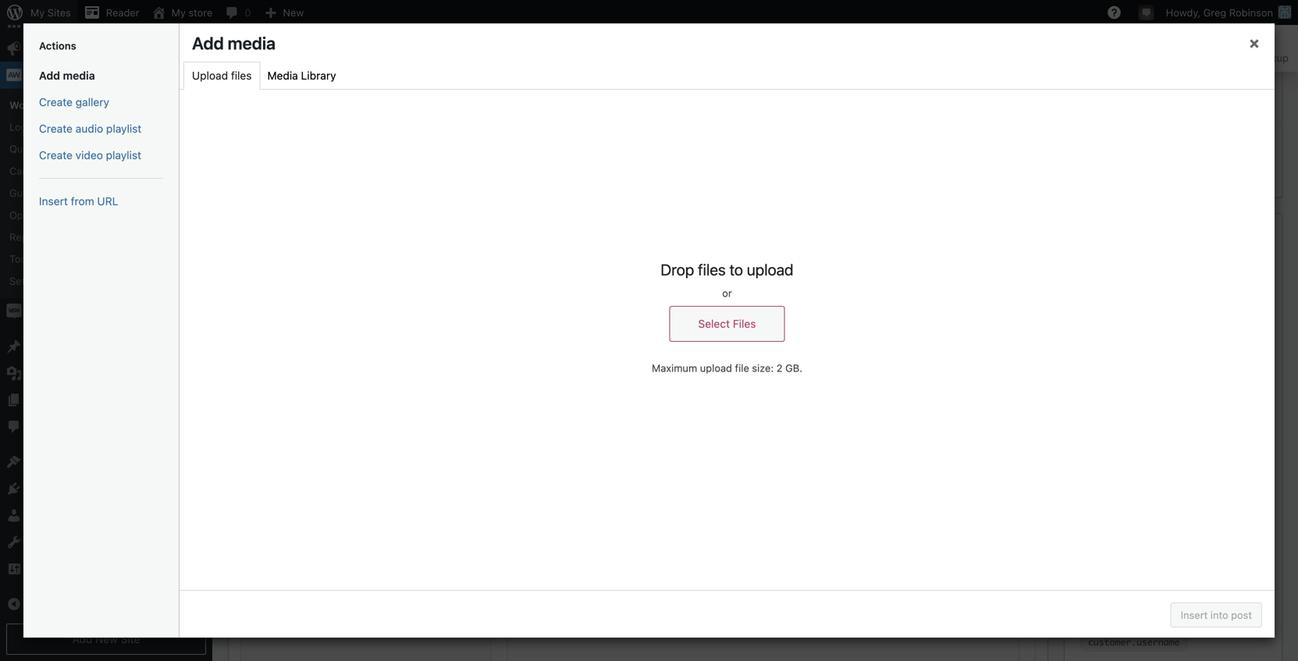Task type: locate. For each thing, give the bounding box(es) containing it.
add
[[192, 33, 224, 53], [39, 69, 60, 82], [72, 633, 92, 646]]

new link
[[257, 0, 310, 25]]

files
[[231, 69, 252, 82], [698, 260, 726, 279]]

0 vertical spatial new
[[283, 7, 304, 18]]

media up upload files
[[228, 33, 276, 53]]

1 vertical spatial playlist
[[106, 149, 141, 162]]

select files
[[699, 317, 756, 330]]

0 vertical spatial add media
[[192, 33, 276, 53]]

queue
[[9, 143, 40, 155]]

2 vertical spatial create
[[39, 149, 73, 162]]

0 vertical spatial files
[[231, 69, 252, 82]]

0 horizontal spatial upload
[[700, 362, 733, 374]]

add new site link
[[6, 624, 206, 655]]

insert for insert from url
[[39, 195, 68, 208]]

select files button
[[670, 306, 785, 342]]

video
[[76, 149, 103, 162]]

1 vertical spatial add media
[[39, 69, 95, 82]]

greg
[[1204, 7, 1227, 18]]

add media button
[[23, 62, 179, 89]]

1 vertical spatial create
[[39, 122, 73, 135]]

playlist
[[106, 122, 142, 135], [106, 149, 141, 162]]

1 vertical spatial new
[[95, 633, 118, 646]]

None text field
[[508, 247, 1021, 270]]

new left site
[[95, 633, 118, 646]]

0 horizontal spatial insert
[[39, 195, 68, 208]]

group
[[512, 417, 600, 437]]

automatewoo link
[[0, 62, 212, 88]]

0 horizontal spatial tab list
[[23, 23, 180, 638]]

create gallery button
[[23, 89, 179, 116]]

audio
[[76, 122, 103, 135]]

workflows
[[9, 99, 61, 111]]

1 vertical spatial upload
[[700, 362, 733, 374]]

0 horizontal spatial add
[[39, 69, 60, 82]]

create inside button
[[39, 96, 73, 109]]

2 vertical spatial add
[[72, 633, 92, 646]]

insert left into
[[1181, 610, 1208, 621]]

upload left file
[[700, 362, 733, 374]]

0 horizontal spatial files
[[231, 69, 252, 82]]

files inside button
[[231, 69, 252, 82]]

None checkbox
[[1171, 48, 1184, 60]]

0 vertical spatial playlist
[[106, 122, 142, 135]]

edit
[[244, 42, 264, 55]]

add media
[[192, 33, 276, 53], [39, 69, 95, 82]]

insert for insert into post
[[1181, 610, 1208, 621]]

playlist down logs link
[[106, 149, 141, 162]]

3 create from the top
[[39, 149, 73, 162]]

finish setup button
[[1223, 25, 1299, 72]]

1 playlist from the top
[[106, 122, 142, 135]]

1 vertical spatial media
[[63, 69, 95, 82]]

1 horizontal spatial tab list
[[184, 62, 344, 90]]

None checkbox
[[1166, 95, 1179, 107]]

2 create from the top
[[39, 122, 73, 135]]

0 vertical spatial create
[[39, 96, 73, 109]]

file
[[735, 362, 750, 374]]

1 horizontal spatial files
[[698, 260, 726, 279]]

add new site
[[72, 633, 140, 646]]

2
[[777, 362, 783, 374]]

insert up "ins"
[[39, 195, 68, 208]]

playlist for create video playlist
[[106, 149, 141, 162]]

insert from url button
[[23, 188, 179, 215]]

tab list
[[23, 23, 180, 638], [184, 62, 344, 90]]

guests
[[9, 187, 42, 199]]

insert inside button
[[39, 195, 68, 208]]

url
[[97, 195, 118, 208]]

carts link
[[0, 160, 212, 182]]

media
[[228, 33, 276, 53], [63, 69, 95, 82]]

upload right to
[[747, 260, 794, 279]]

0 vertical spatial add
[[192, 33, 224, 53]]

files for upload
[[231, 69, 252, 82]]

my store
[[172, 7, 213, 18]]

create down automatewoo
[[39, 96, 73, 109]]

1 horizontal spatial media
[[228, 33, 276, 53]]

add media up create gallery
[[39, 69, 95, 82]]

0 vertical spatial upload
[[747, 260, 794, 279]]

insert inside button
[[1181, 610, 1208, 621]]

create down workflows
[[39, 122, 73, 135]]

2 horizontal spatial add
[[192, 33, 224, 53]]

tools link
[[0, 248, 212, 270]]

None number field
[[1082, 159, 1268, 182]]

add media up upload files
[[192, 33, 276, 53]]

tab list containing add media
[[23, 23, 180, 638]]

new
[[283, 7, 304, 18], [95, 633, 118, 646]]

finish setup
[[1232, 52, 1289, 64]]

workflows link
[[0, 94, 212, 116]]

media up create gallery
[[63, 69, 95, 82]]

1 horizontal spatial add
[[72, 633, 92, 646]]

upload
[[747, 260, 794, 279], [700, 362, 733, 374]]

1 create from the top
[[39, 96, 73, 109]]

files down edit
[[231, 69, 252, 82]]

into
[[1211, 610, 1229, 621]]

drop files to upload
[[661, 260, 794, 279]]

create gallery
[[39, 96, 109, 109]]

tab list inside add media tab panel
[[184, 62, 344, 90]]

0 vertical spatial media
[[228, 33, 276, 53]]

insert
[[39, 195, 68, 208], [1181, 610, 1208, 621]]

create left video
[[39, 149, 73, 162]]

files left to
[[698, 260, 726, 279]]

options
[[1075, 11, 1116, 23]]

media
[[268, 69, 298, 82]]

0 horizontal spatial add media
[[39, 69, 95, 82]]

create for create video playlist
[[39, 149, 73, 162]]

workflow
[[267, 42, 317, 55]]

maximum upload file size: 2 gb.
[[652, 362, 803, 374]]

create for create audio playlist
[[39, 122, 73, 135]]

1 vertical spatial files
[[698, 260, 726, 279]]

queue link
[[0, 138, 212, 160]]

insert into post button
[[1171, 603, 1263, 628]]

analytics link
[[0, 8, 212, 35]]

tab list containing upload files
[[184, 62, 344, 90]]

None text field
[[508, 201, 1021, 224], [508, 293, 1021, 316], [508, 201, 1021, 224], [508, 293, 1021, 316]]

opt-ins
[[9, 209, 45, 221]]

upload files button
[[184, 62, 260, 90]]

add down marketing
[[39, 69, 60, 82]]

0 vertical spatial insert
[[39, 195, 68, 208]]

site
[[121, 633, 140, 646]]

robinson
[[1230, 7, 1274, 18]]

2 playlist from the top
[[106, 149, 141, 162]]

finish
[[1232, 52, 1260, 64]]

1 vertical spatial insert
[[1181, 610, 1208, 621]]

upload files
[[192, 69, 252, 82]]

create video playlist
[[39, 149, 141, 162]]

0 horizontal spatial media
[[63, 69, 95, 82]]

new up the action
[[283, 7, 304, 18]]

files for drop
[[698, 260, 726, 279]]

actions
[[39, 40, 76, 52]]

1 horizontal spatial new
[[283, 7, 304, 18]]

create audio playlist
[[39, 122, 142, 135]]

setup
[[1263, 52, 1289, 64]]

playlist up queue link
[[106, 122, 142, 135]]

add left site
[[72, 633, 92, 646]]

0 horizontal spatial new
[[95, 633, 118, 646]]

new inside toolbar navigation
[[283, 7, 304, 18]]

analytics
[[28, 15, 74, 28]]

files
[[733, 317, 756, 330]]

add down store
[[192, 33, 224, 53]]

create
[[39, 96, 73, 109], [39, 122, 73, 135], [39, 149, 73, 162]]

playlist for create audio playlist
[[106, 122, 142, 135]]

customer.username
[[1089, 637, 1180, 648]]

1 horizontal spatial insert
[[1181, 610, 1208, 621]]

1 vertical spatial add
[[39, 69, 60, 82]]

store
[[189, 7, 213, 18]]

add media inside button
[[39, 69, 95, 82]]



Task type: describe. For each thing, give the bounding box(es) containing it.
post
[[1232, 610, 1253, 621]]

my
[[172, 7, 186, 18]]

media library
[[268, 69, 336, 82]]

create for create gallery
[[39, 96, 73, 109]]

insert from url
[[39, 195, 118, 208]]

add media dialog
[[23, 23, 1275, 638]]

reports link
[[0, 226, 212, 248]]

howdy, greg robinson
[[1167, 7, 1274, 18]]

media inside "add media" button
[[63, 69, 95, 82]]

automatewoo
[[28, 68, 99, 81]]

create audio playlist button
[[23, 116, 179, 142]]

settings
[[9, 275, 48, 287]]

my store link
[[146, 0, 219, 25]]

gallery
[[76, 96, 109, 109]]

reader
[[106, 7, 140, 18]]

upload
[[192, 69, 228, 82]]

carts
[[9, 165, 35, 177]]

to
[[730, 260, 743, 279]]

library
[[301, 69, 336, 82]]

ins
[[31, 209, 45, 221]]

from
[[71, 195, 94, 208]]

customer.user_id
[[1089, 615, 1175, 627]]

add inside add new site link
[[72, 633, 92, 646]]

edit workflow
[[244, 42, 317, 55]]

Name text field
[[508, 155, 759, 178]]

size:
[[752, 362, 774, 374]]

gb.
[[786, 362, 803, 374]]

guests link
[[0, 182, 212, 204]]

media library button
[[260, 62, 344, 90]]

create video playlist button
[[23, 142, 179, 169]]

E.g. {{ customer.email }}, admin@example.org --notracking text field
[[508, 108, 1021, 132]]

howdy,
[[1167, 7, 1201, 18]]

add media tab panel
[[180, 62, 1275, 590]]

settings link
[[0, 270, 212, 292]]

logs link
[[0, 116, 212, 138]]

reader link
[[77, 0, 146, 25]]

opt-ins link
[[0, 204, 212, 226]]

insert into post
[[1181, 610, 1253, 621]]

or
[[723, 287, 732, 299]]

select
[[699, 317, 730, 330]]

logs
[[9, 121, 32, 133]]

action
[[257, 30, 291, 42]]

drop
[[661, 260, 695, 279]]

1 horizontal spatial upload
[[747, 260, 794, 279]]

1 horizontal spatial add media
[[192, 33, 276, 53]]

Email text field
[[768, 155, 1019, 178]]

add inside "add media" button
[[39, 69, 60, 82]]

marketing
[[28, 42, 78, 55]]

maximum
[[652, 362, 698, 374]]

customer.unsubscribe_url
[[1089, 594, 1218, 605]]

marketing link
[[0, 35, 212, 62]]

tools
[[9, 253, 34, 265]]

reports
[[9, 231, 46, 243]]

opt-
[[9, 209, 31, 221]]

toolbar navigation
[[77, 0, 1299, 28]]



Task type: vqa. For each thing, say whether or not it's contained in the screenshot.
Items
no



